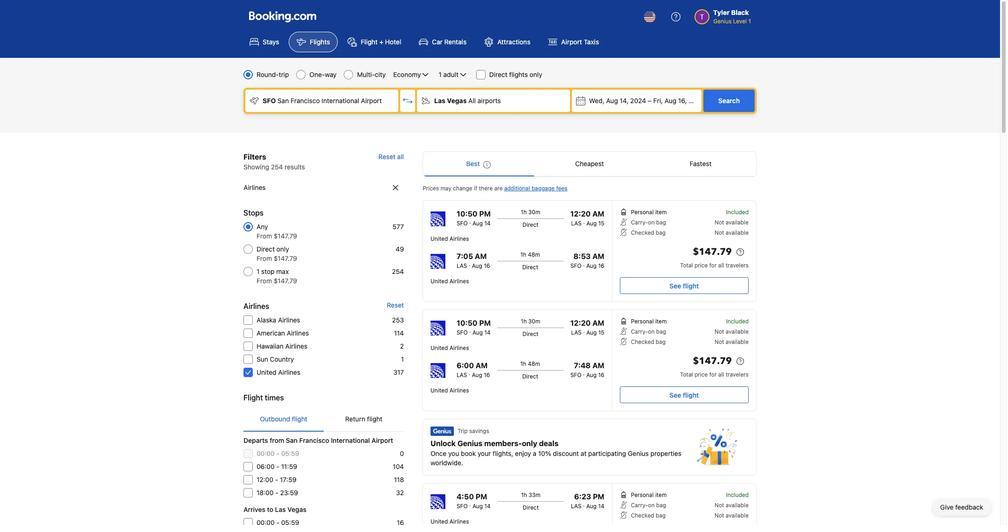 Task type: vqa. For each thing, say whether or not it's contained in the screenshot.
topmost 30m
yes



Task type: describe. For each thing, give the bounding box(es) containing it.
7:48
[[574, 361, 591, 370]]

253
[[392, 316, 404, 324]]

outbound flight button
[[244, 407, 324, 431]]

sfo up 6:00
[[457, 329, 468, 336]]

pm inside 4:50 pm sfo . aug 14
[[476, 492, 487, 501]]

30m for 7:48 am
[[529, 318, 541, 325]]

$147.79 region for 8:53 am
[[620, 245, 749, 261]]

flights link
[[289, 32, 338, 52]]

2
[[400, 342, 404, 350]]

for for 7:48 am
[[710, 371, 717, 378]]

5 available from the top
[[726, 502, 749, 509]]

6:23
[[575, 492, 591, 501]]

times
[[265, 393, 284, 402]]

1 vertical spatial san
[[286, 436, 298, 444]]

checked bag for 7:48 am
[[631, 338, 666, 345]]

. inside 6:23 pm las . aug 14
[[583, 501, 585, 508]]

6:00
[[457, 361, 474, 370]]

any from $147.79
[[257, 223, 297, 240]]

1 not from the top
[[715, 219, 725, 226]]

all
[[469, 97, 476, 105]]

18:00
[[257, 489, 274, 497]]

flights
[[510, 70, 528, 78]]

49
[[396, 245, 404, 253]]

–
[[648, 97, 652, 105]]

16 for 8:53 am
[[599, 262, 605, 269]]

airlines up 6:00
[[450, 344, 469, 351]]

taxis
[[584, 38, 599, 46]]

16,
[[679, 97, 687, 105]]

10%
[[539, 449, 552, 457]]

trip savings
[[458, 428, 489, 435]]

4:50 pm sfo . aug 14
[[457, 492, 491, 510]]

6:00 am las . aug 16
[[457, 361, 490, 379]]

6 available from the top
[[726, 512, 749, 519]]

aug inside 6:23 pm las . aug 14
[[587, 503, 597, 510]]

multi-city
[[357, 70, 386, 78]]

12:20 am las . aug 15 for 8:53
[[571, 210, 605, 227]]

stays
[[263, 38, 279, 46]]

16 for 7:48 am
[[599, 372, 605, 379]]

aug inside 4:50 pm sfo . aug 14
[[473, 503, 483, 510]]

16 for 7:05 am
[[484, 262, 490, 269]]

airport taxis
[[562, 38, 599, 46]]

pm inside 6:23 pm las . aug 14
[[593, 492, 605, 501]]

alaska airlines
[[257, 316, 300, 324]]

any
[[257, 223, 268, 231]]

at
[[581, 449, 587, 457]]

country
[[270, 355, 294, 363]]

14,
[[620, 97, 629, 105]]

airlines up hawaiian airlines
[[287, 329, 309, 337]]

additional
[[505, 185, 530, 192]]

1 for 1 adult
[[439, 70, 442, 78]]

give
[[941, 503, 954, 511]]

black
[[732, 8, 749, 16]]

. inside 8:53 am sfo . aug 16
[[583, 260, 585, 267]]

las vegas all airports
[[434, 97, 501, 105]]

3 on from the top
[[648, 502, 655, 509]]

flights
[[310, 38, 330, 46]]

tab list containing outbound flight
[[244, 407, 404, 432]]

see for 7:48 am
[[670, 391, 682, 399]]

6 not available from the top
[[715, 512, 749, 519]]

prices
[[423, 185, 439, 192]]

aug inside 8:53 am sfo . aug 16
[[587, 262, 597, 269]]

may
[[441, 185, 452, 192]]

alaska
[[257, 316, 276, 324]]

3 included from the top
[[726, 491, 749, 499]]

total price for all travelers for 7:48 am
[[681, 371, 749, 378]]

16 for 6:00 am
[[484, 372, 490, 379]]

airlines down 6:00 am las . aug 16 at the left of page
[[450, 387, 469, 394]]

wed,
[[589, 97, 605, 105]]

7:48 am sfo . aug 16
[[571, 361, 605, 379]]

2 vertical spatial airport
[[372, 436, 393, 444]]

stops
[[244, 209, 264, 217]]

outbound
[[260, 415, 290, 423]]

3 personal item from the top
[[631, 491, 667, 499]]

sun country
[[257, 355, 294, 363]]

3 checked bag from the top
[[631, 512, 666, 519]]

1 for 1
[[401, 355, 404, 363]]

0 vertical spatial vegas
[[447, 97, 467, 105]]

- for 12:00
[[275, 476, 278, 484]]

change
[[453, 185, 473, 192]]

tab list containing best
[[423, 152, 757, 177]]

1h 30m for 7:48 am
[[521, 318, 541, 325]]

12:20 for 7:48 am
[[571, 319, 591, 327]]

search
[[719, 97, 740, 105]]

savings
[[470, 428, 489, 435]]

48m for 8:53 am
[[528, 251, 540, 258]]

total for 7:48 am
[[681, 371, 693, 378]]

- for 18:00
[[276, 489, 279, 497]]

airlines down 7:05 am las . aug 16
[[450, 278, 469, 285]]

unlock
[[431, 439, 456, 448]]

1h 30m for 8:53 am
[[521, 209, 541, 216]]

attractions
[[498, 38, 531, 46]]

one-
[[310, 70, 325, 78]]

. inside 7:05 am las . aug 16
[[469, 260, 471, 267]]

aug left 14,
[[607, 97, 618, 105]]

0 vertical spatial international
[[322, 97, 359, 105]]

results
[[285, 163, 305, 171]]

las inside 6:00 am las . aug 16
[[457, 372, 467, 379]]

1 adult
[[439, 70, 459, 78]]

30m for 8:53 am
[[529, 209, 541, 216]]

from inside any from $147.79
[[257, 232, 272, 240]]

4 available from the top
[[726, 338, 749, 345]]

personal for 7:48 am
[[631, 318, 654, 325]]

8:53 am sfo . aug 16
[[571, 252, 605, 269]]

hawaiian
[[257, 342, 284, 350]]

aug inside 7:05 am las . aug 16
[[472, 262, 483, 269]]

- for 00:00
[[277, 449, 280, 457]]

am inside 8:53 am sfo . aug 16
[[593, 252, 605, 260]]

- for 06:00
[[277, 463, 280, 470]]

total for 8:53 am
[[681, 262, 693, 269]]

. inside 6:00 am las . aug 16
[[469, 370, 471, 377]]

33m
[[529, 491, 541, 499]]

included for 8:53 am
[[726, 209, 749, 216]]

worldwide.
[[431, 459, 463, 467]]

17:59
[[280, 476, 297, 484]]

1 vertical spatial 254
[[392, 267, 404, 275]]

departs from san francisco international airport
[[244, 436, 393, 444]]

4 not from the top
[[715, 338, 725, 345]]

personal item for 7:48 am
[[631, 318, 667, 325]]

3 available from the top
[[726, 328, 749, 335]]

total price for all travelers for 8:53 am
[[681, 262, 749, 269]]

united airlines down sun country
[[257, 368, 301, 376]]

arrives to las vegas
[[244, 506, 307, 513]]

3 item from the top
[[656, 491, 667, 499]]

wed, aug 14, 2024 – fri, aug 16, 2024
[[589, 97, 705, 105]]

stop
[[261, 267, 275, 275]]

united airlines up 7:05
[[431, 235, 469, 242]]

checked for 7:48 am
[[631, 338, 655, 345]]

aug up 7:48
[[587, 329, 597, 336]]

2 not available from the top
[[715, 229, 749, 236]]

2 not from the top
[[715, 229, 725, 236]]

las up 7:48
[[571, 329, 582, 336]]

genius inside the tyler black genius level 1
[[714, 18, 732, 25]]

3 not available from the top
[[715, 328, 749, 335]]

only inside direct only from $147.79
[[277, 245, 289, 253]]

tyler
[[714, 8, 730, 16]]

fees
[[557, 185, 568, 192]]

direct inside direct only from $147.79
[[257, 245, 275, 253]]

las up the 8:53
[[571, 220, 582, 227]]

114
[[394, 329, 404, 337]]

give feedback
[[941, 503, 984, 511]]

airlines up 7:05
[[450, 235, 469, 242]]

carry- for 8:53 am
[[631, 219, 648, 226]]

carry-on bag for 7:48 am
[[631, 328, 667, 335]]

best image
[[484, 161, 491, 169]]

sun
[[257, 355, 268, 363]]

$147.79 inside any from $147.79
[[274, 232, 297, 240]]

sfo inside 4:50 pm sfo . aug 14
[[457, 503, 468, 510]]

stays link
[[242, 32, 287, 52]]

discount
[[553, 449, 579, 457]]

am inside 7:05 am las . aug 16
[[475, 252, 487, 260]]

118
[[394, 476, 404, 484]]

additional baggage fees link
[[505, 185, 568, 192]]

sfo up 7:05
[[457, 220, 468, 227]]

3 not from the top
[[715, 328, 725, 335]]

flights,
[[493, 449, 514, 457]]

trip
[[458, 428, 468, 435]]

15 for 8:53 am
[[599, 220, 605, 227]]



Task type: locate. For each thing, give the bounding box(es) containing it.
0 vertical spatial 30m
[[529, 209, 541, 216]]

0 vertical spatial checked bag
[[631, 229, 666, 236]]

see flight button for 8:53 am
[[620, 277, 749, 294]]

direct flights only
[[490, 70, 543, 78]]

feedback
[[956, 503, 984, 511]]

1 vertical spatial personal item
[[631, 318, 667, 325]]

baggage
[[532, 185, 555, 192]]

0 vertical spatial carry-
[[631, 219, 648, 226]]

genius up book
[[458, 439, 483, 448]]

1 carry- from the top
[[631, 219, 648, 226]]

reset inside button
[[379, 153, 396, 161]]

arrives
[[244, 506, 266, 513]]

10:50 down change
[[457, 210, 478, 218]]

sfo inside 7:48 am sfo . aug 16
[[571, 372, 582, 379]]

attractions link
[[477, 32, 539, 52]]

2 from from the top
[[257, 254, 272, 262]]

2 see from the top
[[670, 391, 682, 399]]

1 1h 30m from the top
[[521, 209, 541, 216]]

2 2024 from the left
[[689, 97, 705, 105]]

1 down '2'
[[401, 355, 404, 363]]

0 vertical spatial total price for all travelers
[[681, 262, 749, 269]]

0 vertical spatial 15
[[599, 220, 605, 227]]

travelers
[[726, 262, 749, 269], [726, 371, 749, 378]]

1 vertical spatial for
[[710, 371, 717, 378]]

1 vertical spatial total price for all travelers
[[681, 371, 749, 378]]

1 total price for all travelers from the top
[[681, 262, 749, 269]]

1 travelers from the top
[[726, 262, 749, 269]]

1h 30m
[[521, 209, 541, 216], [521, 318, 541, 325]]

12:20 up 7:48
[[571, 319, 591, 327]]

1 not available from the top
[[715, 219, 749, 226]]

sfo down the round-
[[263, 97, 276, 105]]

06:00
[[257, 463, 275, 470]]

best image
[[484, 161, 491, 169]]

1h
[[521, 209, 527, 216], [521, 251, 527, 258], [521, 318, 527, 325], [521, 360, 527, 367], [521, 491, 527, 499]]

from inside 1 stop max from $147.79
[[257, 277, 272, 285]]

from down stop
[[257, 277, 272, 285]]

united airlines down 7:05
[[431, 278, 469, 285]]

2 vertical spatial all
[[719, 371, 725, 378]]

1 available from the top
[[726, 219, 749, 226]]

1 vertical spatial checked
[[631, 338, 655, 345]]

you
[[449, 449, 459, 457]]

2 price from the top
[[695, 371, 708, 378]]

2 1h 30m from the top
[[521, 318, 541, 325]]

las right the to
[[275, 506, 286, 513]]

0 horizontal spatial genius
[[458, 439, 483, 448]]

united airlines
[[431, 235, 469, 242], [431, 278, 469, 285], [431, 344, 469, 351], [257, 368, 301, 376], [431, 387, 469, 394]]

vegas down 23:59
[[288, 506, 307, 513]]

1 horizontal spatial vegas
[[447, 97, 467, 105]]

1 inside dropdown button
[[439, 70, 442, 78]]

1 personal from the top
[[631, 209, 654, 216]]

3 from from the top
[[257, 277, 272, 285]]

- left 11:59
[[277, 463, 280, 470]]

reset for reset
[[387, 301, 404, 309]]

0 vertical spatial francisco
[[291, 97, 320, 105]]

0 vertical spatial only
[[530, 70, 543, 78]]

5 not available from the top
[[715, 502, 749, 509]]

2 checked from the top
[[631, 338, 655, 345]]

1h 48m for 7:05 am
[[521, 251, 540, 258]]

14 inside 6:23 pm las . aug 14
[[599, 503, 605, 510]]

2 see flight from the top
[[670, 391, 699, 399]]

fri,
[[654, 97, 663, 105]]

2 vertical spatial included
[[726, 491, 749, 499]]

carry-on bag
[[631, 219, 667, 226], [631, 328, 667, 335], [631, 502, 667, 509]]

0 vertical spatial las
[[434, 97, 446, 105]]

for for 8:53 am
[[710, 262, 717, 269]]

2 30m from the top
[[529, 318, 541, 325]]

1 vertical spatial 15
[[599, 329, 605, 336]]

1 vertical spatial only
[[277, 245, 289, 253]]

16 inside 7:05 am las . aug 16
[[484, 262, 490, 269]]

1 see from the top
[[670, 282, 682, 290]]

- right 00:00
[[277, 449, 280, 457]]

best button
[[423, 152, 534, 176]]

1 30m from the top
[[529, 209, 541, 216]]

0 vertical spatial included
[[726, 209, 749, 216]]

item for 8:53 am
[[656, 209, 667, 216]]

1 price from the top
[[695, 262, 708, 269]]

15 up 7:48 am sfo . aug 16
[[599, 329, 605, 336]]

11:59
[[281, 463, 297, 470]]

international down return at the left bottom
[[331, 436, 370, 444]]

return flight
[[345, 415, 383, 423]]

vegas
[[447, 97, 467, 105], [288, 506, 307, 513]]

0
[[400, 449, 404, 457]]

from
[[257, 232, 272, 240], [257, 254, 272, 262], [257, 277, 272, 285]]

254 left results
[[271, 163, 283, 171]]

12:20 am las . aug 15 for 7:48
[[571, 319, 605, 336]]

enjoy
[[515, 449, 531, 457]]

genius down tyler
[[714, 18, 732, 25]]

16 inside 6:00 am las . aug 16
[[484, 372, 490, 379]]

254 down the 49 at the left top of page
[[392, 267, 404, 275]]

1 vertical spatial see
[[670, 391, 682, 399]]

1 checked bag from the top
[[631, 229, 666, 236]]

american
[[257, 329, 285, 337]]

carry- for 7:48 am
[[631, 328, 648, 335]]

2 10:50 from the top
[[457, 319, 478, 327]]

1 vertical spatial flight
[[244, 393, 263, 402]]

available
[[726, 219, 749, 226], [726, 229, 749, 236], [726, 328, 749, 335], [726, 338, 749, 345], [726, 502, 749, 509], [726, 512, 749, 519]]

7:05 am las . aug 16
[[457, 252, 490, 269]]

317
[[394, 368, 404, 376]]

1h 33m
[[521, 491, 541, 499]]

2 travelers from the top
[[726, 371, 749, 378]]

airlines down american airlines
[[285, 342, 308, 350]]

on for 8:53 am
[[648, 219, 655, 226]]

2 available from the top
[[726, 229, 749, 236]]

2 15 from the top
[[599, 329, 605, 336]]

0 vertical spatial price
[[695, 262, 708, 269]]

10:50 pm sfo . aug 14 down if
[[457, 210, 491, 227]]

0 vertical spatial airport
[[562, 38, 582, 46]]

1 vertical spatial checked bag
[[631, 338, 666, 345]]

flight + hotel link
[[340, 32, 409, 52]]

for
[[710, 262, 717, 269], [710, 371, 717, 378]]

total price for all travelers
[[681, 262, 749, 269], [681, 371, 749, 378]]

2 total from the top
[[681, 371, 693, 378]]

0 vertical spatial flight
[[361, 38, 378, 46]]

price for 7:48 am
[[695, 371, 708, 378]]

1 vertical spatial carry-on bag
[[631, 328, 667, 335]]

2 vertical spatial carry-
[[631, 502, 648, 509]]

12:20 am las . aug 15 up 7:48
[[571, 319, 605, 336]]

1 2024 from the left
[[631, 97, 647, 105]]

booking.com logo image
[[249, 11, 316, 22], [249, 11, 316, 22]]

0 vertical spatial on
[[648, 219, 655, 226]]

aug inside 6:00 am las . aug 16
[[472, 372, 483, 379]]

0 vertical spatial 10:50
[[457, 210, 478, 218]]

0 horizontal spatial 254
[[271, 163, 283, 171]]

1 vertical spatial all
[[719, 262, 725, 269]]

1 horizontal spatial las
[[434, 97, 446, 105]]

sfo down the 8:53
[[571, 262, 582, 269]]

0 vertical spatial 12:20 am las . aug 15
[[571, 210, 605, 227]]

fastest
[[690, 160, 712, 168]]

0 horizontal spatial vegas
[[288, 506, 307, 513]]

las down 1 adult
[[434, 97, 446, 105]]

properties
[[651, 449, 682, 457]]

2024 left –
[[631, 97, 647, 105]]

2 10:50 pm sfo . aug 14 from the top
[[457, 319, 491, 336]]

18:00 - 23:59
[[257, 489, 298, 497]]

1 vertical spatial see flight button
[[620, 386, 749, 403]]

2 vertical spatial item
[[656, 491, 667, 499]]

2 total price for all travelers from the top
[[681, 371, 749, 378]]

airlines down country
[[278, 368, 301, 376]]

aug down 6:00
[[472, 372, 483, 379]]

4 not available from the top
[[715, 338, 749, 345]]

san down trip at the top of page
[[278, 97, 289, 105]]

1 vertical spatial carry-
[[631, 328, 648, 335]]

all inside button
[[398, 153, 404, 161]]

1 vertical spatial genius
[[458, 439, 483, 448]]

all for 7:48 am
[[719, 371, 725, 378]]

3 checked from the top
[[631, 512, 655, 519]]

aug down 4:50
[[473, 503, 483, 510]]

personal item for 8:53 am
[[631, 209, 667, 216]]

2 personal item from the top
[[631, 318, 667, 325]]

0 vertical spatial 1h 30m
[[521, 209, 541, 216]]

1 1h 48m from the top
[[521, 251, 540, 258]]

2 vertical spatial checked bag
[[631, 512, 666, 519]]

1 inside the tyler black genius level 1
[[749, 18, 751, 25]]

outbound flight
[[260, 415, 307, 423]]

48m for 7:48 am
[[528, 360, 540, 367]]

return
[[345, 415, 366, 423]]

direct
[[490, 70, 508, 78], [523, 221, 539, 228], [257, 245, 275, 253], [523, 264, 539, 271], [523, 330, 539, 337], [523, 373, 539, 380], [523, 504, 539, 511]]

1 see flight button from the top
[[620, 277, 749, 294]]

. inside 4:50 pm sfo . aug 14
[[470, 501, 471, 508]]

3 personal from the top
[[631, 491, 654, 499]]

your
[[478, 449, 491, 457]]

tab list up departs from san francisco international airport
[[244, 407, 404, 432]]

0 vertical spatial total
[[681, 262, 693, 269]]

personal for 8:53 am
[[631, 209, 654, 216]]

included for 7:48 am
[[726, 318, 749, 325]]

aug up 6:00
[[473, 329, 483, 336]]

2 included from the top
[[726, 318, 749, 325]]

airlines down showing
[[244, 183, 266, 191]]

best
[[467, 160, 480, 168]]

1 10:50 pm sfo . aug 14 from the top
[[457, 210, 491, 227]]

2 see flight button from the top
[[620, 386, 749, 403]]

06:00 - 11:59
[[257, 463, 297, 470]]

1 vertical spatial 12:20 am las . aug 15
[[571, 319, 605, 336]]

$147.79 inside direct only from $147.79
[[274, 254, 297, 262]]

hotel
[[385, 38, 401, 46]]

airport left taxis
[[562, 38, 582, 46]]

12:20 up the 8:53
[[571, 210, 591, 218]]

- left 17:59
[[275, 476, 278, 484]]

577
[[393, 223, 404, 231]]

$147.79 region
[[620, 245, 749, 261], [620, 354, 749, 371]]

10:50 up 6:00
[[457, 319, 478, 327]]

2 carry-on bag from the top
[[631, 328, 667, 335]]

1 vertical spatial 10:50 pm sfo . aug 14
[[457, 319, 491, 336]]

international down way
[[322, 97, 359, 105]]

2 48m from the top
[[528, 360, 540, 367]]

flight for flight + hotel
[[361, 38, 378, 46]]

flight left +
[[361, 38, 378, 46]]

am inside 7:48 am sfo . aug 16
[[593, 361, 605, 370]]

0 vertical spatial reset
[[379, 153, 396, 161]]

1 carry-on bag from the top
[[631, 219, 667, 226]]

1 total from the top
[[681, 262, 693, 269]]

airport down multi-city
[[361, 97, 382, 105]]

2 item from the top
[[656, 318, 667, 325]]

checked bag for 8:53 am
[[631, 229, 666, 236]]

0 vertical spatial see flight button
[[620, 277, 749, 294]]

united
[[431, 235, 448, 242], [431, 278, 448, 285], [431, 344, 448, 351], [257, 368, 277, 376], [431, 387, 448, 394]]

0 horizontal spatial 2024
[[631, 97, 647, 105]]

aug down 6:23
[[587, 503, 597, 510]]

1 vertical spatial item
[[656, 318, 667, 325]]

level
[[734, 18, 747, 25]]

las inside 6:23 pm las . aug 14
[[571, 503, 582, 510]]

las down 6:23
[[571, 503, 582, 510]]

0 vertical spatial item
[[656, 209, 667, 216]]

1 from from the top
[[257, 232, 272, 240]]

0 vertical spatial personal
[[631, 209, 654, 216]]

1 $147.79 region from the top
[[620, 245, 749, 261]]

0 horizontal spatial las
[[275, 506, 286, 513]]

las inside 7:05 am las . aug 16
[[457, 262, 467, 269]]

10:50 pm sfo . aug 14 for 6:00
[[457, 319, 491, 336]]

2 for from the top
[[710, 371, 717, 378]]

from down any at the left
[[257, 232, 272, 240]]

0 vertical spatial personal item
[[631, 209, 667, 216]]

0 vertical spatial 1h 48m
[[521, 251, 540, 258]]

2024
[[631, 97, 647, 105], [689, 97, 705, 105]]

1 vertical spatial 1h 48m
[[521, 360, 540, 367]]

254
[[271, 163, 283, 171], [392, 267, 404, 275]]

all for 8:53 am
[[719, 262, 725, 269]]

reset button
[[387, 301, 404, 310]]

1h 48m for 6:00 am
[[521, 360, 540, 367]]

am inside 6:00 am las . aug 16
[[476, 361, 488, 370]]

1 vertical spatial 1h 30m
[[521, 318, 541, 325]]

2 personal from the top
[[631, 318, 654, 325]]

travelers for 7:48 am
[[726, 371, 749, 378]]

las down 6:00
[[457, 372, 467, 379]]

14 inside 4:50 pm sfo . aug 14
[[485, 503, 491, 510]]

2 checked bag from the top
[[631, 338, 666, 345]]

tab list up fees
[[423, 152, 757, 177]]

0 vertical spatial genius
[[714, 18, 732, 25]]

1 horizontal spatial 254
[[392, 267, 404, 275]]

2 12:20 am las . aug 15 from the top
[[571, 319, 605, 336]]

checked for 8:53 am
[[631, 229, 655, 236]]

0 vertical spatial $147.79 region
[[620, 245, 749, 261]]

1 horizontal spatial tab list
[[423, 152, 757, 177]]

airlines up american airlines
[[278, 316, 300, 324]]

15 for 7:48 am
[[599, 329, 605, 336]]

from up stop
[[257, 254, 272, 262]]

12:20 am las . aug 15
[[571, 210, 605, 227], [571, 319, 605, 336]]

1 vertical spatial total
[[681, 371, 693, 378]]

wed, aug 14, 2024 – fri, aug 16, 2024 button
[[572, 90, 705, 112]]

see flight for 7:48 am
[[670, 391, 699, 399]]

item
[[656, 209, 667, 216], [656, 318, 667, 325], [656, 491, 667, 499]]

1 vertical spatial travelers
[[726, 371, 749, 378]]

sfo
[[263, 97, 276, 105], [457, 220, 468, 227], [571, 262, 582, 269], [457, 329, 468, 336], [571, 372, 582, 379], [457, 503, 468, 510]]

1 checked from the top
[[631, 229, 655, 236]]

1 vertical spatial tab list
[[244, 407, 404, 432]]

1 vertical spatial vegas
[[288, 506, 307, 513]]

3 carry-on bag from the top
[[631, 502, 667, 509]]

item for 7:48 am
[[656, 318, 667, 325]]

2 horizontal spatial genius
[[714, 18, 732, 25]]

1 vertical spatial 10:50
[[457, 319, 478, 327]]

francisco down outbound flight button
[[299, 436, 329, 444]]

only right flights
[[530, 70, 543, 78]]

give feedback button
[[933, 499, 991, 516]]

genius image
[[431, 427, 454, 436], [431, 427, 454, 436], [697, 428, 738, 466]]

1 stop max from $147.79
[[257, 267, 297, 285]]

0 vertical spatial see
[[670, 282, 682, 290]]

aug up the 8:53
[[587, 220, 597, 227]]

see for 8:53 am
[[670, 282, 682, 290]]

2 vertical spatial personal
[[631, 491, 654, 499]]

only
[[530, 70, 543, 78], [277, 245, 289, 253], [522, 439, 538, 448]]

aug down if
[[473, 220, 483, 227]]

1 vertical spatial airport
[[361, 97, 382, 105]]

aug down 7:05
[[472, 262, 483, 269]]

00:00
[[257, 449, 275, 457]]

flight for flight times
[[244, 393, 263, 402]]

1 personal item from the top
[[631, 209, 667, 216]]

price
[[695, 262, 708, 269], [695, 371, 708, 378]]

from inside direct only from $147.79
[[257, 254, 272, 262]]

american airlines
[[257, 329, 309, 337]]

airport inside airport taxis link
[[562, 38, 582, 46]]

2 vertical spatial personal item
[[631, 491, 667, 499]]

see flight button for 7:48 am
[[620, 386, 749, 403]]

1 vertical spatial on
[[648, 328, 655, 335]]

2 vertical spatial from
[[257, 277, 272, 285]]

0 vertical spatial san
[[278, 97, 289, 105]]

1
[[749, 18, 751, 25], [439, 70, 442, 78], [257, 267, 260, 275], [401, 355, 404, 363]]

12:00
[[257, 476, 274, 484]]

2 vertical spatial carry-on bag
[[631, 502, 667, 509]]

- right 18:00
[[276, 489, 279, 497]]

aug down 7:48
[[587, 372, 597, 379]]

1 12:20 from the top
[[571, 210, 591, 218]]

there
[[479, 185, 493, 192]]

1 12:20 am las . aug 15 from the top
[[571, 210, 605, 227]]

1 15 from the top
[[599, 220, 605, 227]]

1 horizontal spatial flight
[[361, 38, 378, 46]]

flight left times
[[244, 393, 263, 402]]

12:20 for 8:53 am
[[571, 210, 591, 218]]

2 vertical spatial only
[[522, 439, 538, 448]]

1 included from the top
[[726, 209, 749, 216]]

1 for from the top
[[710, 262, 717, 269]]

1 48m from the top
[[528, 251, 540, 258]]

$147.79 region for 7:48 am
[[620, 354, 749, 371]]

only up a
[[522, 439, 538, 448]]

book
[[461, 449, 476, 457]]

cheapest button
[[534, 152, 646, 176]]

1 for 1 stop max from $147.79
[[257, 267, 260, 275]]

0 vertical spatial checked
[[631, 229, 655, 236]]

12:20 am las . aug 15 up the 8:53
[[571, 210, 605, 227]]

$147.79
[[274, 232, 297, 240], [693, 246, 732, 258], [274, 254, 297, 262], [274, 277, 297, 285], [693, 355, 732, 367]]

only inside unlock genius members-only deals once you book your flights, enjoy a 10% discount at participating genius properties worldwide.
[[522, 439, 538, 448]]

travelers for 8:53 am
[[726, 262, 749, 269]]

multi-
[[357, 70, 375, 78]]

1 vertical spatial reset
[[387, 301, 404, 309]]

10:50 for 7:05
[[457, 210, 478, 218]]

1 horizontal spatial 2024
[[689, 97, 705, 105]]

united airlines up 6:00
[[431, 344, 469, 351]]

0 vertical spatial 12:20
[[571, 210, 591, 218]]

10:50 pm sfo . aug 14 for 7:05
[[457, 210, 491, 227]]

trip
[[279, 70, 289, 78]]

1 vertical spatial international
[[331, 436, 370, 444]]

aug left the 16,
[[665, 97, 677, 105]]

1 item from the top
[[656, 209, 667, 216]]

16 inside 7:48 am sfo . aug 16
[[599, 372, 605, 379]]

1 see flight from the top
[[670, 282, 699, 290]]

car rentals
[[432, 38, 467, 46]]

15 up 8:53 am sfo . aug 16
[[599, 220, 605, 227]]

1 vertical spatial from
[[257, 254, 272, 262]]

airport taxis link
[[541, 32, 607, 52]]

only down any from $147.79
[[277, 245, 289, 253]]

3 carry- from the top
[[631, 502, 648, 509]]

$147.79 inside 1 stop max from $147.79
[[274, 277, 297, 285]]

genius left the properties
[[628, 449, 649, 457]]

members-
[[485, 439, 522, 448]]

0 vertical spatial 48m
[[528, 251, 540, 258]]

showing
[[244, 163, 269, 171]]

1 on from the top
[[648, 219, 655, 226]]

to
[[267, 506, 273, 513]]

6 not from the top
[[715, 512, 725, 519]]

0 vertical spatial tab list
[[423, 152, 757, 177]]

reset
[[379, 153, 396, 161], [387, 301, 404, 309]]

pm
[[480, 210, 491, 218], [480, 319, 491, 327], [476, 492, 487, 501], [593, 492, 605, 501]]

flight times
[[244, 393, 284, 402]]

0 vertical spatial 10:50 pm sfo . aug 14
[[457, 210, 491, 227]]

price for 8:53 am
[[695, 262, 708, 269]]

see flight for 8:53 am
[[670, 282, 699, 290]]

on for 7:48 am
[[648, 328, 655, 335]]

1 vertical spatial 12:20
[[571, 319, 591, 327]]

0 vertical spatial carry-on bag
[[631, 219, 667, 226]]

rentals
[[445, 38, 467, 46]]

0 vertical spatial from
[[257, 232, 272, 240]]

2024 right the 16,
[[689, 97, 705, 105]]

san up the 05:59 on the bottom left of the page
[[286, 436, 298, 444]]

united airlines down 6:00
[[431, 387, 469, 394]]

flight + hotel
[[361, 38, 401, 46]]

tab list
[[423, 152, 757, 177], [244, 407, 404, 432]]

0 vertical spatial for
[[710, 262, 717, 269]]

2 1h 48m from the top
[[521, 360, 540, 367]]

see flight button
[[620, 277, 749, 294], [620, 386, 749, 403]]

1 vertical spatial francisco
[[299, 436, 329, 444]]

1 left stop
[[257, 267, 260, 275]]

05:59
[[281, 449, 299, 457]]

reset for reset all
[[379, 153, 396, 161]]

10:50 for 6:00
[[457, 319, 478, 327]]

10:50 pm sfo . aug 14 up 6:00
[[457, 319, 491, 336]]

carry-on bag for 8:53 am
[[631, 219, 667, 226]]

2 12:20 from the top
[[571, 319, 591, 327]]

francisco
[[291, 97, 320, 105], [299, 436, 329, 444]]

2 on from the top
[[648, 328, 655, 335]]

0 vertical spatial all
[[398, 153, 404, 161]]

francisco down one-
[[291, 97, 320, 105]]

. inside 7:48 am sfo . aug 16
[[583, 370, 585, 377]]

showing 254 results
[[244, 163, 305, 171]]

deals
[[539, 439, 559, 448]]

2 $147.79 region from the top
[[620, 354, 749, 371]]

car rentals link
[[411, 32, 475, 52]]

23:59
[[280, 489, 298, 497]]

sfo inside 8:53 am sfo . aug 16
[[571, 262, 582, 269]]

2 carry- from the top
[[631, 328, 648, 335]]

las down 7:05
[[457, 262, 467, 269]]

0 vertical spatial travelers
[[726, 262, 749, 269]]

vegas left 'all'
[[447, 97, 467, 105]]

way
[[325, 70, 337, 78]]

airlines
[[244, 183, 266, 191], [450, 235, 469, 242], [450, 278, 469, 285], [244, 302, 269, 310], [278, 316, 300, 324], [287, 329, 309, 337], [285, 342, 308, 350], [450, 344, 469, 351], [278, 368, 301, 376], [450, 387, 469, 394]]

aug inside 7:48 am sfo . aug 16
[[587, 372, 597, 379]]

airlines up the alaska
[[244, 302, 269, 310]]

1 vertical spatial included
[[726, 318, 749, 325]]

16 inside 8:53 am sfo . aug 16
[[599, 262, 605, 269]]

1 vertical spatial las
[[275, 506, 286, 513]]

+
[[380, 38, 384, 46]]

1 left "adult"
[[439, 70, 442, 78]]

1 horizontal spatial genius
[[628, 449, 649, 457]]

sfo down 4:50
[[457, 503, 468, 510]]

7:05
[[457, 252, 473, 260]]

1 vertical spatial personal
[[631, 318, 654, 325]]

1 inside 1 stop max from $147.79
[[257, 267, 260, 275]]

airport down return flight button
[[372, 436, 393, 444]]

2 vertical spatial checked
[[631, 512, 655, 519]]

5 not from the top
[[715, 502, 725, 509]]

1 right level
[[749, 18, 751, 25]]

all
[[398, 153, 404, 161], [719, 262, 725, 269], [719, 371, 725, 378]]

1 adult button
[[438, 69, 469, 80]]

sfo down 7:48
[[571, 372, 582, 379]]

2 vertical spatial on
[[648, 502, 655, 509]]

1 10:50 from the top
[[457, 210, 478, 218]]

aug down the 8:53
[[587, 262, 597, 269]]

2 vertical spatial genius
[[628, 449, 649, 457]]



